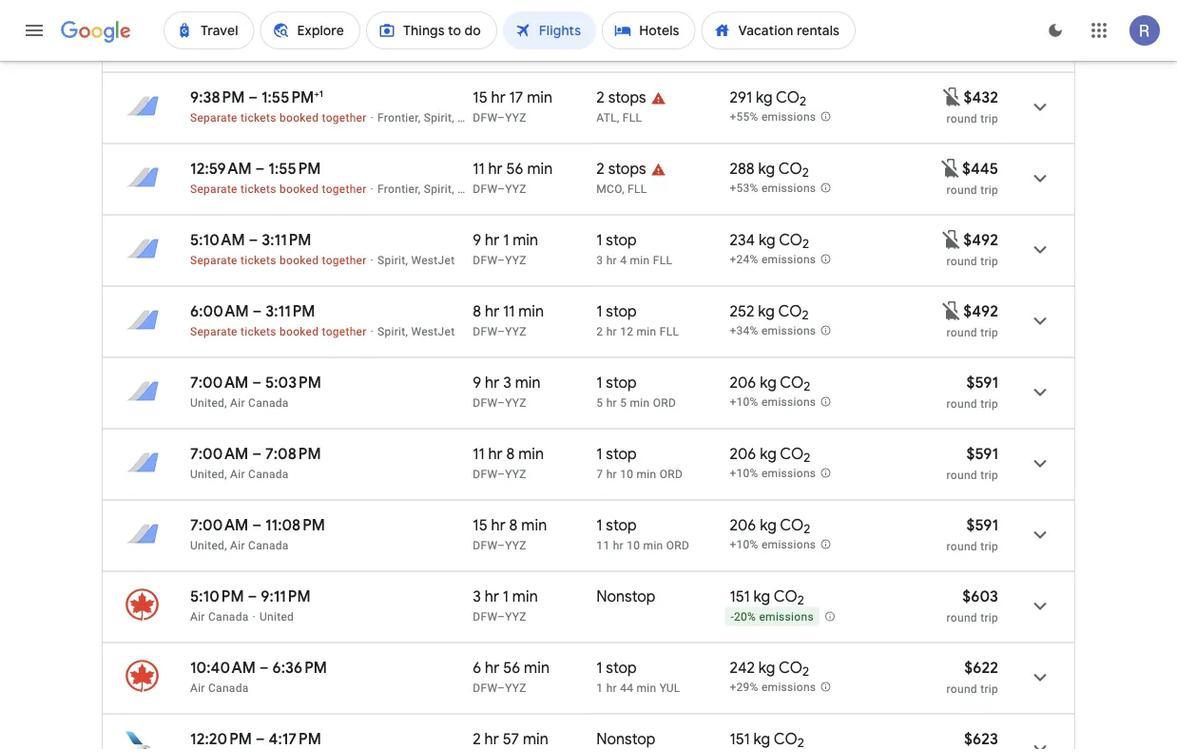 Task type: locate. For each thing, give the bounding box(es) containing it.
, inside layover (1 of 2) is a 2 hr 10 min overnight layover at orlando international airport in orlando. layover (2 of 2) is a 2 hr 24 min layover at fort lauderdale-hollywood international airport in fort lauderdale. 'element'
[[622, 183, 625, 196]]

Departure time: 5:10 PM. text field
[[190, 588, 244, 607]]

0 vertical spatial united,
[[190, 397, 227, 410]]

2 stops flight. element
[[597, 88, 647, 110], [597, 159, 647, 182]]

canada inside 7:00 am – 7:08 pm united, air canada
[[248, 468, 289, 481]]

kg for 8 hr 11 min
[[759, 302, 775, 322]]

5 booked from the top
[[280, 325, 319, 339]]

dfw inside 6 hr 56 min dfw – yyz
[[473, 682, 498, 695]]

2 vertical spatial 206 kg co 2
[[730, 516, 811, 538]]

– inside 11 hr 56 min dfw – yyz
[[498, 183, 505, 196]]

$591 round trip for 15 hr 8 min
[[947, 516, 999, 554]]

fll up 1 stop 3 hr 4 min fll
[[628, 183, 648, 196]]

yyz down '17'
[[505, 111, 527, 125]]

7 dfw from the top
[[473, 468, 498, 481]]

yyz down the total duration 11 hr 56 min. element
[[505, 183, 527, 196]]

1 vertical spatial 12
[[621, 325, 634, 339]]

2 inside 291 kg co 2
[[800, 94, 807, 110]]

hr right 6
[[485, 659, 500, 678]]

leaves dallas/fort worth international airport at 12:59 am on tuesday, december 26 and arrives at toronto pearson international airport at 1:55 pm on tuesday, december 26. element
[[190, 159, 321, 179]]

1 spirit, westjet from the top
[[378, 254, 455, 267]]

westjet left 8 hr 11 min dfw – yyz
[[411, 325, 455, 339]]

206 for 9 hr 3 min
[[730, 373, 757, 393]]

1 vertical spatial $591
[[967, 445, 999, 464]]

united, for 5:03 pm
[[190, 397, 227, 410]]

+10% down +34%
[[730, 396, 759, 410]]

2 frontier, from the top
[[378, 183, 421, 196]]

min inside 9 hr 3 min dfw – yyz
[[515, 373, 541, 393]]

air down leaves dallas/fort worth international airport at 7:00 am on tuesday, december 26 and arrives at toronto pearson international airport at 11:08 pm on tuesday, december 26. element
[[230, 539, 245, 553]]

5:10 am
[[190, 231, 245, 250]]

separate tickets booked together. this trip includes tickets from multiple airlines. missed connections may be protected by kiwi.com.. element
[[190, 40, 367, 53], [190, 111, 367, 125], [190, 183, 367, 196], [190, 254, 367, 267], [190, 325, 367, 339]]

9 down 11 hr 56 min dfw – yyz
[[473, 231, 482, 250]]

round trip for 291
[[947, 112, 999, 126]]

Arrival time: 3:11 PM. text field
[[262, 231, 312, 250], [266, 302, 315, 322]]

1 airlines from the top
[[484, 111, 524, 125]]

1 down 7
[[597, 516, 603, 536]]

1 vertical spatial 10
[[627, 539, 641, 553]]

0 vertical spatial 8
[[473, 302, 482, 322]]

booked for 6:00 am – 3:11 pm
[[280, 325, 319, 339]]

frontier, spirit, flair airlines for 11
[[378, 183, 524, 196]]

3 hr 1 min dfw – yyz
[[473, 588, 538, 624]]

10 up nonstop
[[627, 539, 641, 553]]

Arrival time: 7:08 PM. text field
[[265, 445, 321, 464]]

2 for 6 hr 56 min
[[803, 665, 810, 681]]

dfw inside 11 hr 56 min dfw – yyz
[[473, 183, 498, 196]]

3 yyz from the top
[[505, 183, 527, 196]]

dfw inside 15 hr 8 min dfw – yyz
[[473, 539, 498, 553]]

– inside 7:00 am – 11:08 pm united, air canada
[[252, 516, 262, 536]]

co for 3 hr 1 min
[[774, 588, 798, 607]]

dfw down total duration 15 hr 8 min. element
[[473, 539, 498, 553]]

15 inside 15 hr 8 min dfw – yyz
[[473, 516, 488, 536]]

separate tickets booked together. this trip includes tickets from multiple airlines. missed connections may be protected by kiwi.com.. element down the arrival time: 1:55 pm. text field
[[190, 183, 367, 196]]

2 round trip from the top
[[947, 184, 999, 197]]

ord inside 1 stop 5 hr 5 min ord
[[653, 397, 677, 410]]

3 round from the top
[[947, 255, 978, 268]]

1 stop flight. element for 9 hr 1 min
[[597, 231, 637, 253]]

leaves dallas/fort worth international airport at 3:40 pm on tuesday, december 26 and arrives at toronto pearson international airport at 11:08 am on wednesday, december 27. element
[[190, 17, 334, 36]]

 image for 3:40 pm – 11:08 am + 1
[[371, 40, 374, 53]]

0 vertical spatial stops
[[609, 88, 647, 108]]

1 vertical spatial 1:55 pm
[[269, 159, 321, 179]]

tickets for 9:38 pm
[[241, 111, 277, 125]]

2 1 stop flight. element from the top
[[597, 231, 637, 253]]

1 up 7
[[597, 445, 603, 464]]

0 vertical spatial frontier,
[[378, 111, 421, 125]]

canada down leaves dallas/fort worth international airport at 7:00 am on tuesday, december 26 and arrives at toronto pearson international airport at 5:03 pm on tuesday, december 26. element
[[248, 397, 289, 410]]

dfw inside 8 hr 11 min dfw – yyz
[[473, 325, 498, 339]]

– left 6:36 pm
[[260, 659, 269, 678]]

1 591 us dollars text field from the top
[[967, 445, 999, 464]]

leaves dallas/fort worth international airport at 9:38 pm on tuesday, december 26 and arrives at toronto pearson international airport at 1:55 pm on wednesday, december 27. element
[[190, 88, 323, 108]]

yul
[[660, 682, 681, 695]]

atl , fll
[[597, 111, 643, 125]]

ord inside 1 stop 11 hr 10 min ord
[[667, 539, 690, 553]]

booked for 3:40 pm – 11:08 am + 1
[[280, 40, 319, 53]]

dfw for 3 hr 1 min
[[473, 611, 498, 624]]

9 hr 3 min dfw – yyz
[[473, 373, 541, 410]]

2 9 from the top
[[473, 373, 482, 393]]

5 stop from the top
[[606, 445, 637, 464]]

9:38 pm – 1:55 pm + 1
[[190, 88, 323, 108]]

separate for 5:10 am
[[190, 254, 238, 267]]

frontier,
[[378, 111, 421, 125], [378, 183, 421, 196]]

co inside 242 kg co 2
[[779, 659, 803, 678]]

5
[[597, 397, 604, 410], [621, 397, 627, 410]]

9 inside 9 hr 3 min dfw – yyz
[[473, 373, 482, 393]]

0 horizontal spatial 5
[[597, 397, 604, 410]]

1 stop flight. element for 15 hr 8 min
[[597, 516, 637, 539]]

hr
[[491, 17, 506, 36], [613, 40, 624, 53], [491, 88, 506, 108], [489, 159, 503, 179], [485, 231, 500, 250], [607, 254, 617, 267], [485, 302, 500, 322], [607, 325, 617, 339], [485, 373, 500, 393], [607, 397, 617, 410], [489, 445, 503, 464], [607, 468, 617, 481], [491, 516, 506, 536], [613, 539, 624, 553], [485, 588, 500, 607], [485, 659, 500, 678], [607, 682, 617, 695]]

$591 for 15 hr 8 min
[[967, 516, 999, 536]]

frontier, for 15
[[378, 111, 421, 125]]

7:00 am inside 7:00 am – 5:03 pm united, air canada
[[190, 373, 249, 393]]

– left arrival time: 9:11 pm. text box
[[248, 588, 257, 607]]

0 vertical spatial 2 stops flight. element
[[597, 88, 647, 110]]

1 stop flight. element up 4
[[597, 231, 637, 253]]

flair down the total duration 11 hr 56 min. element
[[458, 183, 481, 196]]

3 inside 9 hr 3 min dfw – yyz
[[503, 373, 512, 393]]

dfw
[[473, 40, 498, 53], [473, 111, 498, 125], [473, 183, 498, 196], [473, 254, 498, 267], [473, 325, 498, 339], [473, 397, 498, 410], [473, 468, 498, 481], [473, 539, 498, 553], [473, 611, 498, 624], [473, 682, 498, 695]]

3 206 from the top
[[730, 516, 757, 536]]

spirit,
[[378, 40, 408, 53], [424, 111, 455, 125], [424, 183, 455, 196], [378, 254, 408, 267], [378, 325, 408, 339]]

separate down 5:10 am
[[190, 254, 238, 267]]

yyz inside the 18 hr 28 min dfw – yyz
[[505, 40, 527, 53]]

dfw for 15 hr 17 min
[[473, 111, 498, 125]]

min down 11 hr 8 min dfw – yyz
[[522, 516, 547, 536]]

min inside 15 hr 17 min dfw – yyz
[[527, 88, 553, 108]]

dfw inside 3 hr 1 min dfw – yyz
[[473, 611, 498, 624]]

2 together from the top
[[322, 111, 367, 125]]

0 vertical spatial flair
[[458, 111, 481, 125]]

mco , fll
[[597, 183, 648, 196]]

$603
[[963, 588, 999, 607]]

yyz down total duration 3 hr 1 min. element
[[505, 611, 527, 624]]

4 1 stop flight. element from the top
[[597, 373, 637, 396]]

co inside 151 kg co 2
[[774, 588, 798, 607]]

fll inside the 1 stop 2 hr 12 min fll
[[660, 325, 680, 339]]

– down the total duration 18 hr 28 min. element on the top
[[498, 40, 505, 53]]

5:10 pm – 9:11 pm
[[190, 588, 311, 607]]

56 for 11
[[507, 159, 524, 179]]

flight details. leaves dallas/fort worth international airport at 12:20 pm on tuesday, december 26 and arrives at toronto pearson international airport at 4:17 pm on tuesday, december 26. image
[[1018, 727, 1064, 750]]

7:00 am inside 7:00 am – 11:08 pm united, air canada
[[190, 516, 249, 536]]

stop for 1 stop 3 hr 4 min fll
[[606, 231, 637, 250]]

nonstop flight. element containing nonstop
[[597, 588, 656, 610]]

kg inside 234 kg co 2
[[759, 231, 776, 250]]

– down total duration 9 hr 1 min. element
[[498, 254, 505, 267]]

2 591 us dollars text field from the top
[[967, 516, 999, 536]]

flight details. leaves dallas/fort worth international airport at 9:38 pm on tuesday, december 26 and arrives at toronto pearson international airport at 1:55 pm on wednesday, december 27. image
[[1018, 85, 1064, 130]]

– left 5:03 pm text field at left
[[252, 373, 262, 393]]

hr left 4
[[607, 254, 617, 267]]

nonstop flight. element
[[597, 588, 656, 610], [597, 731, 656, 750]]

20%
[[735, 611, 757, 625]]

3 inside 1 stop 3 hr 4 min fll
[[597, 254, 604, 267]]

15 inside 15 hr 17 min dfw – yyz
[[473, 88, 488, 108]]

2 frontier, spirit, flair airlines from the top
[[378, 183, 524, 196]]

united, down leaves dallas/fort worth international airport at 7:00 am on tuesday, december 26 and arrives at toronto pearson international airport at 5:03 pm on tuesday, december 26. element
[[190, 397, 227, 410]]

0 horizontal spatial ,
[[617, 111, 620, 125]]

trip down $603
[[981, 612, 999, 625]]

air down 10:40 am at the bottom of the page
[[190, 682, 205, 695]]

1 vertical spatial this price for this flight doesn't include overhead bin access. if you need a carry-on bag, use the bags filter to update prices. image
[[940, 157, 963, 180]]

tickets
[[241, 40, 277, 53], [241, 111, 277, 125], [241, 183, 277, 196], [241, 254, 277, 267], [241, 325, 277, 339]]

stop inside 1 stop 3 hr 4 min fll
[[606, 231, 637, 250]]

0 horizontal spatial 12
[[597, 40, 610, 53]]

– inside 7:00 am – 5:03 pm united, air canada
[[252, 373, 262, 393]]

1 vertical spatial +
[[314, 88, 319, 100]]

ord
[[653, 397, 677, 410], [660, 468, 683, 481], [667, 539, 690, 553]]

2 $591 from the top
[[967, 445, 999, 464]]

spirit, lynx air
[[378, 40, 453, 53]]

spirit, for 8
[[378, 325, 408, 339]]

+53% emissions
[[730, 182, 817, 196]]

4 +10% from the top
[[730, 539, 759, 552]]

total duration 18 hr 28 min. element
[[473, 17, 597, 39]]

tickets down the 12:59 am – 1:55 pm
[[241, 183, 277, 196]]

min right 33
[[644, 40, 664, 53]]

+10% for 9 hr 3 min
[[730, 396, 759, 410]]

5 separate from the top
[[190, 325, 238, 339]]

9 yyz from the top
[[505, 611, 527, 624]]

dfw inside 11 hr 8 min dfw – yyz
[[473, 468, 498, 481]]

yyz inside 11 hr 56 min dfw – yyz
[[505, 183, 527, 196]]

layover (1 of 1) is a 3 hr 4 min layover at fort lauderdale-hollywood international airport in fort lauderdale. element
[[597, 253, 721, 268]]

2 westjet from the top
[[411, 325, 455, 339]]

flight details. leaves dallas/fort worth international airport at 12:59 am on tuesday, december 26 and arrives at toronto pearson international airport at 1:55 pm on tuesday, december 26. image
[[1018, 156, 1064, 202]]

kg inside 252 kg co 2
[[759, 302, 775, 322]]

1 vertical spatial $591 round trip
[[947, 445, 999, 482]]

1 vertical spatial 3
[[503, 373, 512, 393]]

yyz for 9 hr 3 min
[[505, 397, 527, 410]]

2 206 kg co 2 from the top
[[730, 445, 811, 467]]

10 inside 1 stop 7 hr 10 min ord
[[621, 468, 634, 481]]

0 vertical spatial departure time: 7:00 am. text field
[[190, 373, 249, 393]]

1 vertical spatial stops
[[609, 159, 647, 179]]

round down $492 text field at the right top of page
[[947, 255, 978, 268]]

432 US dollars text field
[[964, 88, 999, 108]]

2 2 stops from the top
[[597, 159, 647, 179]]

1 vertical spatial nonstop flight. element
[[597, 731, 656, 750]]

$603 round trip
[[947, 588, 999, 625]]

+ inside 9:38 pm – 1:55 pm + 1
[[314, 88, 319, 100]]

8 down 11 hr 8 min dfw – yyz
[[510, 516, 518, 536]]

2 dfw from the top
[[473, 111, 498, 125]]

leaves dallas/fort worth international airport at 7:00 am on tuesday, december 26 and arrives at toronto pearson international airport at 11:08 pm on tuesday, december 26. element
[[190, 516, 325, 536]]

12 up 1 stop 5 hr 5 min ord at the right
[[621, 325, 634, 339]]

co inside 291 kg co 2
[[776, 88, 800, 108]]

8 hr 11 min dfw – yyz
[[473, 302, 544, 339]]

2 vertical spatial 7:00 am
[[190, 516, 249, 536]]

westjet left 9 hr 1 min dfw – yyz
[[411, 254, 455, 267]]

canada inside 7:00 am – 5:03 pm united, air canada
[[248, 397, 289, 410]]

10 inside 1 stop 11 hr 10 min ord
[[627, 539, 641, 553]]

min down 15 hr 17 min dfw – yyz
[[528, 159, 553, 179]]

0 vertical spatial 3:11 pm
[[262, 231, 312, 250]]

0 vertical spatial 3
[[597, 254, 604, 267]]

0 vertical spatial ord
[[653, 397, 677, 410]]

0 vertical spatial $591 round trip
[[947, 373, 999, 411]]

11 hr 8 min dfw – yyz
[[473, 445, 544, 481]]

3 trip from the top
[[981, 255, 999, 268]]

hr inside 15 hr 17 min dfw – yyz
[[491, 88, 506, 108]]

1 vertical spatial arrival time: 3:11 pm. text field
[[266, 302, 315, 322]]

9 for 9 hr 3 min
[[473, 373, 482, 393]]

stop up 33
[[606, 17, 637, 36]]

this price for this flight doesn't include overhead bin access. if you need a carry-on bag, use the bags filter to update prices. image
[[941, 229, 964, 251], [941, 300, 964, 323]]

hr down 9 hr 1 min dfw – yyz
[[485, 302, 500, 322]]

206
[[730, 373, 757, 393], [730, 445, 757, 464], [730, 516, 757, 536]]

separate tickets booked together
[[190, 40, 367, 53], [190, 111, 367, 125], [190, 183, 367, 196], [190, 254, 367, 267], [190, 325, 367, 339]]

3 left 4
[[597, 254, 604, 267]]

7
[[597, 468, 604, 481]]

co for 11 hr 56 min
[[779, 159, 803, 179]]

Arrival time: 5:03 PM. text field
[[265, 373, 321, 393]]

2 +10% emissions from the top
[[730, 396, 817, 410]]

0 horizontal spatial +
[[314, 88, 319, 100]]

1 2 stops flight. element from the top
[[597, 88, 647, 110]]

3 stop from the top
[[606, 302, 637, 322]]

1:55 pm for 9:38 pm – 1:55 pm + 1
[[262, 88, 314, 108]]

2 vertical spatial united,
[[190, 539, 227, 553]]

4 trip from the top
[[981, 326, 999, 340]]

2  image from the top
[[371, 111, 374, 125]]

1 206 kg co 2 from the top
[[730, 373, 811, 396]]

flight details. leaves dallas/fort worth international airport at 6:00 am on tuesday, december 26 and arrives at toronto pearson international airport at 3:11 pm on tuesday, december 26. image
[[1018, 299, 1064, 344]]

Arrival time: 6:36 PM. text field
[[273, 659, 327, 678]]

stops for 15 hr 17 min
[[609, 88, 647, 108]]

8 trip from the top
[[981, 612, 999, 625]]

airlines for 17
[[484, 111, 524, 125]]

1 yyz from the top
[[505, 40, 527, 53]]

1 vertical spatial 206 kg co 2
[[730, 445, 811, 467]]

stop up 44
[[606, 659, 637, 678]]

10 yyz from the top
[[505, 682, 527, 695]]

min inside 3 hr 1 min dfw – yyz
[[513, 588, 538, 607]]

1 5 from the left
[[597, 397, 604, 410]]

1 frontier, from the top
[[378, 111, 421, 125]]

$591 round trip left flight details. leaves dallas/fort worth international airport at 7:00 am on tuesday, december 26 and arrives at toronto pearson international airport at 7:08 pm on tuesday, december 26. image
[[947, 445, 999, 482]]

$591 for 9 hr 3 min
[[967, 373, 999, 393]]

 image
[[371, 40, 374, 53], [371, 111, 374, 125], [371, 183, 374, 196], [371, 254, 374, 267], [371, 325, 374, 339]]

booked for 9:38 pm – 1:55 pm + 1
[[280, 111, 319, 125]]

2 vertical spatial ord
[[667, 539, 690, 553]]

mco
[[667, 40, 693, 53], [597, 183, 622, 196]]

this price for this flight doesn't include overhead bin access. if you need a carry-on bag, use the bags filter to update prices. image
[[941, 86, 964, 109], [940, 157, 963, 180]]

4 separate from the top
[[190, 254, 238, 267]]

, for 11 hr 56 min
[[622, 183, 625, 196]]

co for 8 hr 11 min
[[779, 302, 803, 322]]

2 separate tickets booked together from the top
[[190, 111, 367, 125]]

+
[[325, 17, 330, 29], [314, 88, 319, 100]]

1 horizontal spatial 12
[[621, 325, 634, 339]]

1 7:00 am from the top
[[190, 373, 249, 393]]

– down total duration 15 hr 8 min. element
[[498, 539, 505, 553]]

0 vertical spatial 9
[[473, 231, 482, 250]]

– down total duration 11 hr 8 min. element
[[498, 468, 505, 481]]

1 vertical spatial flair
[[458, 183, 481, 196]]

8 dfw from the top
[[473, 539, 498, 553]]

1 2 stops from the top
[[597, 88, 647, 108]]

2 5 from the left
[[621, 397, 627, 410]]

1 vertical spatial 15
[[473, 516, 488, 536]]

0 vertical spatial 10
[[621, 468, 634, 481]]

yyz for 18 hr 28 min
[[505, 40, 527, 53]]

total duration 15 hr 8 min. element
[[473, 516, 597, 539]]

min
[[529, 17, 555, 36], [644, 40, 664, 53], [527, 88, 553, 108], [528, 159, 553, 179], [513, 231, 539, 250], [630, 254, 650, 267], [519, 302, 544, 322], [637, 325, 657, 339], [515, 373, 541, 393], [630, 397, 650, 410], [519, 445, 544, 464], [637, 468, 657, 481], [522, 516, 547, 536], [644, 539, 664, 553], [513, 588, 538, 607], [524, 659, 550, 678], [637, 682, 657, 695]]

1 vertical spatial united,
[[190, 468, 227, 481]]

56 inside 11 hr 56 min dfw – yyz
[[507, 159, 524, 179]]

kg for 9 hr 3 min
[[760, 373, 777, 393]]

1 horizontal spatial 5
[[621, 397, 627, 410]]

yyz inside 8 hr 11 min dfw – yyz
[[505, 325, 527, 339]]

separate down 9:38 pm text box
[[190, 111, 238, 125]]

trip down 591 us dollars text box
[[981, 398, 999, 411]]

0 vertical spatial 2 stops
[[597, 88, 647, 108]]

kg for 18 hr 28 min
[[760, 17, 777, 36]]

hr down 11 hr 8 min dfw – yyz
[[491, 516, 506, 536]]

1 vertical spatial this price for this flight doesn't include overhead bin access. if you need a carry-on bag, use the bags filter to update prices. image
[[941, 300, 964, 323]]

$591 for 11 hr 8 min
[[967, 445, 999, 464]]

hr inside 1 stop 1 hr 44 min yul
[[607, 682, 617, 695]]

1 vertical spatial frontier, spirit, flair airlines
[[378, 183, 524, 196]]

co for 9 hr 1 min
[[779, 231, 803, 250]]

$591 left the flight details. leaves dallas/fort worth international airport at 7:00 am on tuesday, december 26 and arrives at toronto pearson international airport at 5:03 pm on tuesday, december 26. 'icon'
[[967, 373, 999, 393]]

frontier, spirit, flair airlines for 15
[[378, 111, 524, 125]]

1 inside the 1 stop 2 hr 12 min fll
[[597, 302, 603, 322]]

2 for 11 hr 8 min
[[804, 451, 811, 467]]

0 vertical spatial mco
[[667, 40, 693, 53]]

1 frontier, spirit, flair airlines from the top
[[378, 111, 524, 125]]

air inside 7:00 am – 11:08 pm united, air canada
[[230, 539, 245, 553]]

1 up layover (1 of 1) is a 5 hr 5 min layover at o'hare international airport in chicago. element on the right of page
[[597, 373, 603, 393]]

6:00 am – 3:11 pm
[[190, 302, 315, 322]]

+ for 1:55 pm
[[314, 88, 319, 100]]

1 +10% emissions from the top
[[730, 40, 817, 53]]

11:08 pm
[[265, 516, 325, 536]]

1 vertical spatial 206
[[730, 445, 757, 464]]

0 vertical spatial 206
[[730, 373, 757, 393]]

$492 for 234
[[964, 231, 999, 250]]

– inside 8 hr 11 min dfw – yyz
[[498, 325, 505, 339]]

7 trip from the top
[[981, 540, 999, 554]]

1 vertical spatial departure time: 7:00 am. text field
[[190, 516, 249, 536]]

separate tickets booked together for 9:38 pm
[[190, 111, 367, 125]]

round trip down 492 us dollars text box
[[947, 326, 999, 340]]

separate tickets booked together for 12:59 am
[[190, 183, 367, 196]]

8 for 15
[[510, 516, 518, 536]]

1 stop flight. element for 6 hr 56 min
[[597, 659, 637, 681]]

0 vertical spatial 15
[[473, 88, 488, 108]]

dfw for 8 hr 11 min
[[473, 325, 498, 339]]

5 1 stop flight. element from the top
[[597, 445, 637, 467]]

– down total duration 15 hr 17 min. element
[[498, 111, 505, 125]]

18
[[473, 17, 488, 36]]

ord down "layover (1 of 1) is a 7 hr 10 min layover at o'hare international airport in chicago." element
[[667, 539, 690, 553]]

2 nonstop flight. element from the top
[[597, 731, 656, 750]]

air down leaves dallas/fort worth international airport at 7:00 am on tuesday, december 26 and arrives at toronto pearson international airport at 5:03 pm on tuesday, december 26. element
[[230, 397, 245, 410]]

leaves dallas/fort worth international airport at 6:00 am on tuesday, december 26 and arrives at toronto pearson international airport at 3:11 pm on tuesday, december 26. element
[[190, 302, 315, 322]]

yyz for 15 hr 17 min
[[505, 111, 527, 125]]

0 vertical spatial this price for this flight doesn't include overhead bin access. if you need a carry-on bag, use the bags filter to update prices. image
[[941, 86, 964, 109]]

fll
[[623, 111, 643, 125], [628, 183, 648, 196], [653, 254, 673, 267], [660, 325, 680, 339]]

min inside 1 stop 3 hr 4 min fll
[[630, 254, 650, 267]]

2 $492 from the top
[[964, 302, 999, 322]]

total duration 8 hr 11 min. element
[[473, 302, 597, 324]]

2 7:00 am from the top
[[190, 445, 249, 464]]

stop
[[606, 17, 637, 36], [606, 231, 637, 250], [606, 302, 637, 322], [606, 373, 637, 393], [606, 445, 637, 464], [606, 516, 637, 536], [606, 659, 637, 678]]

7:00 am down 7:00 am – 5:03 pm united, air canada
[[190, 445, 249, 464]]

dfw down total duration 11 hr 8 min. element
[[473, 468, 498, 481]]

1 vertical spatial ord
[[660, 468, 683, 481]]

2 horizontal spatial 3
[[597, 254, 604, 267]]

total duration 2 hr 57 min. element
[[473, 731, 597, 750]]

change appearance image
[[1033, 8, 1079, 53]]

stop up layover (1 of 1) is a 11 hr 10 min layover at o'hare international airport in chicago. 'element'
[[606, 516, 637, 536]]

booked down arrival time: 1:55 pm on  wednesday, december 27. text field
[[280, 111, 319, 125]]

0 vertical spatial nonstop flight. element
[[597, 588, 656, 610]]

flight details. leaves dallas/fort worth international airport at 5:10 pm on tuesday, december 26 and arrives at toronto pearson international airport at 9:11 pm on tuesday, december 26. image
[[1018, 584, 1064, 630]]

9 down 8 hr 11 min dfw – yyz
[[473, 373, 482, 393]]

air canada
[[190, 611, 249, 624]]

10:40 am – 6:36 pm air canada
[[190, 659, 327, 695]]

3  image from the top
[[371, 183, 374, 196]]

9 dfw from the top
[[473, 611, 498, 624]]

main menu image
[[23, 19, 46, 42]]

hr down 8 hr 11 min dfw – yyz
[[485, 373, 500, 393]]

yyz inside 3 hr 1 min dfw – yyz
[[505, 611, 527, 624]]

separate down departure time: 3:40 pm. text field
[[190, 40, 238, 53]]

stops up mco , fll
[[609, 159, 647, 179]]

layover (1 of 2) is a 4 hr 33 min overnight layover at hartsfield-jackson atlanta international airport in atlanta. layover (2 of 2) is a 3 hr 20 min layover at fort lauderdale-hollywood international airport in fort lauderdale. element
[[597, 110, 721, 126]]

canada inside 10:40 am – 6:36 pm air canada
[[208, 682, 249, 695]]

stop for 1 stop 2 hr 12 min fll
[[606, 302, 637, 322]]

+24% emissions
[[730, 254, 817, 267]]

layover (1 of 1) is a 11 hr 10 min layover at o'hare international airport in chicago. element
[[597, 539, 721, 554]]

co
[[780, 17, 804, 36], [776, 88, 800, 108], [779, 159, 803, 179], [779, 231, 803, 250], [779, 302, 803, 322], [780, 373, 804, 393], [780, 445, 804, 464], [780, 516, 804, 536], [774, 588, 798, 607], [779, 659, 803, 678]]

kg inside 288 kg co 2
[[759, 159, 776, 179]]

0 vertical spatial airlines
[[484, 111, 524, 125]]

2 2 stops flight. element from the top
[[597, 159, 647, 182]]

591 us dollars text field left flight details. leaves dallas/fort worth international airport at 7:00 am on tuesday, december 26 and arrives at toronto pearson international airport at 7:08 pm on tuesday, december 26. image
[[967, 445, 999, 464]]

ord for 11 hr 8 min
[[660, 468, 683, 481]]

3 separate tickets booked together. this trip includes tickets from multiple airlines. missed connections may be protected by kiwi.com.. element from the top
[[190, 183, 367, 196]]

separate tickets booked together. this trip includes tickets from multiple airlines. missed connections may be protected by kiwi.com.. element down arrival time: 1:55 pm on  wednesday, december 27. text field
[[190, 111, 367, 125]]

9
[[473, 231, 482, 250], [473, 373, 482, 393]]

1 stop flight. element down 7
[[597, 516, 637, 539]]

yyz down total duration 8 hr 11 min. element
[[505, 325, 527, 339]]

yyz inside 15 hr 8 min dfw – yyz
[[505, 539, 527, 553]]

yyz for 11 hr 8 min
[[505, 468, 527, 481]]

56 inside 6 hr 56 min dfw – yyz
[[503, 659, 521, 678]]

2 departure time: 7:00 am. text field from the top
[[190, 516, 249, 536]]

252
[[730, 302, 755, 322]]

kg inside 242 kg co 2
[[759, 659, 776, 678]]

trip down 492 us dollars text box
[[981, 326, 999, 340]]

5:03 pm
[[265, 373, 321, 393]]

frontier, spirit, flair airlines
[[378, 111, 524, 125], [378, 183, 524, 196]]

fll right atl
[[623, 111, 643, 125]]

1 vertical spatial 8
[[507, 445, 515, 464]]

206 kg co 2
[[730, 373, 811, 396], [730, 445, 811, 467], [730, 516, 811, 538]]

0 horizontal spatial mco
[[597, 183, 622, 196]]

11 down 15 hr 17 min dfw – yyz
[[473, 159, 485, 179]]

2 +10% from the top
[[730, 396, 759, 410]]

1 vertical spatial 9
[[473, 373, 482, 393]]

yyz inside 9 hr 1 min dfw – yyz
[[505, 254, 527, 267]]

6 yyz from the top
[[505, 397, 527, 410]]

Departure time: 9:38 PM. text field
[[190, 88, 245, 108]]

2 vertical spatial 3
[[473, 588, 481, 607]]

234 kg co 2
[[730, 231, 810, 253]]

1 horizontal spatial +
[[325, 17, 330, 29]]

0 vertical spatial this price for this flight doesn't include overhead bin access. if you need a carry-on bag, use the bags filter to update prices. image
[[941, 229, 964, 251]]

total duration 6 hr 56 min. element
[[473, 659, 597, 681]]

1 stop 2 hr 12 min fll
[[597, 302, 680, 339]]

separate tickets booked together down leaves dallas/fort worth international airport at 6:00 am on tuesday, december 26 and arrives at toronto pearson international airport at 3:11 pm on tuesday, december 26. element
[[190, 325, 367, 339]]

3 inside 3 hr 1 min dfw – yyz
[[473, 588, 481, 607]]

round inside $622 round trip
[[947, 683, 978, 696]]

1 vertical spatial 56
[[503, 659, 521, 678]]

1 vertical spatial airlines
[[484, 183, 524, 196]]

stop inside the 1 stop 2 hr 12 min fll
[[606, 302, 637, 322]]

1 vertical spatial 3:11 pm
[[266, 302, 315, 322]]

Departure time: 10:40 AM. text field
[[190, 659, 256, 678]]

591 US dollars text field
[[967, 373, 999, 393]]

arrival time: 3:11 pm. text field right 5:10 am text box
[[262, 231, 312, 250]]

1 flair from the top
[[458, 111, 481, 125]]

canada inside 7:00 am – 11:08 pm united, air canada
[[248, 539, 289, 553]]

4 separate tickets booked together. this trip includes tickets from multiple airlines. missed connections may be protected by kiwi.com.. element from the top
[[190, 254, 367, 267]]

5 yyz from the top
[[505, 325, 527, 339]]

leaves dallas/fort worth international airport at 7:00 am on tuesday, december 26 and arrives at toronto pearson international airport at 7:08 pm on tuesday, december 26. element
[[190, 445, 321, 464]]

0 vertical spatial $492
[[964, 231, 999, 250]]

leaves dallas/fort worth international airport at 5:10 pm on tuesday, december 26 and arrives at toronto pearson international airport at 9:11 pm on tuesday, december 26. element
[[190, 588, 311, 607]]

4 separate tickets booked together from the top
[[190, 254, 367, 267]]

atl
[[597, 111, 617, 125]]

2 for 8 hr 11 min
[[803, 308, 809, 324]]

44
[[621, 682, 634, 695]]

stop up "layover (1 of 1) is a 7 hr 10 min layover at o'hare international airport in chicago." element
[[606, 445, 637, 464]]

1 stop flight. element
[[597, 17, 637, 39], [597, 231, 637, 253], [597, 302, 637, 324], [597, 373, 637, 396], [597, 445, 637, 467], [597, 516, 637, 539], [597, 659, 637, 681]]

1 round trip from the top
[[947, 112, 999, 126]]

3
[[597, 254, 604, 267], [503, 373, 512, 393], [473, 588, 481, 607]]

separate tickets booked together down arrival time: 1:55 pm on  wednesday, december 27. text field
[[190, 111, 367, 125]]

5 together from the top
[[322, 325, 367, 339]]

0 vertical spatial $591
[[967, 373, 999, 393]]

1 horizontal spatial ,
[[622, 183, 625, 196]]

4 yyz from the top
[[505, 254, 527, 267]]

2 vertical spatial 206
[[730, 516, 757, 536]]

booked down leaves dallas/fort worth international airport at 6:00 am on tuesday, december 26 and arrives at toronto pearson international airport at 3:11 pm on tuesday, december 26. element
[[280, 325, 319, 339]]

, inside layover (1 of 2) is a 4 hr 33 min overnight layover at hartsfield-jackson atlanta international airport in atlanta. layover (2 of 2) is a 3 hr 20 min layover at fort lauderdale-hollywood international airport in fort lauderdale. element
[[617, 111, 620, 125]]

0 vertical spatial 1:55 pm
[[262, 88, 314, 108]]

total duration 9 hr 1 min. element
[[473, 231, 597, 253]]

canada for 5:03 pm
[[248, 397, 289, 410]]

151 kg co 2
[[730, 588, 805, 610]]

 image for 12:59 am – 1:55 pm
[[371, 183, 374, 196]]

2 for 18 hr 28 min
[[804, 23, 810, 39]]

3 booked from the top
[[280, 183, 319, 196]]

round trip down 432 us dollars text box
[[947, 112, 999, 126]]

1 +10% from the top
[[730, 40, 759, 53]]

1 stop flight. element up 33
[[597, 17, 637, 39]]

1 vertical spatial 2 stops flight. element
[[597, 159, 647, 182]]

1 vertical spatial mco
[[597, 183, 622, 196]]

hr inside 6 hr 56 min dfw – yyz
[[485, 659, 500, 678]]

kg for 15 hr 17 min
[[756, 88, 773, 108]]

yyz
[[505, 40, 527, 53], [505, 111, 527, 125], [505, 183, 527, 196], [505, 254, 527, 267], [505, 325, 527, 339], [505, 397, 527, 410], [505, 468, 527, 481], [505, 539, 527, 553], [505, 611, 527, 624], [505, 682, 527, 695]]

4 tickets from the top
[[241, 254, 277, 267]]

yyz for 8 hr 11 min
[[505, 325, 527, 339]]

2 stops up atl , fll
[[597, 88, 647, 108]]

4 stop from the top
[[606, 373, 637, 393]]

3 down 15 hr 8 min dfw – yyz
[[473, 588, 481, 607]]

hr inside the 18 hr 28 min dfw – yyz
[[491, 17, 506, 36]]

1 stop from the top
[[606, 17, 637, 36]]

united, inside 7:00 am – 11:08 pm united, air canada
[[190, 539, 227, 553]]

dfw for 6 hr 56 min
[[473, 682, 498, 695]]

8
[[473, 302, 482, 322], [507, 445, 515, 464], [510, 516, 518, 536]]

0 vertical spatial +
[[325, 17, 330, 29]]

+10%
[[730, 40, 759, 53], [730, 396, 759, 410], [730, 468, 759, 481], [730, 539, 759, 552]]

– inside 10:40 am – 6:36 pm air canada
[[260, 659, 269, 678]]

288 kg co 2
[[730, 159, 810, 181]]

2 stops flight. element for 11 hr 56 min
[[597, 159, 647, 182]]

yyz inside 15 hr 17 min dfw – yyz
[[505, 111, 527, 125]]

1 trip from the top
[[981, 112, 999, 126]]

5 separate tickets booked together. this trip includes tickets from multiple airlines. missed connections may be protected by kiwi.com.. element from the top
[[190, 325, 367, 339]]

airlines down '17'
[[484, 111, 524, 125]]

Departure time: 7:00 AM. text field
[[190, 373, 249, 393], [190, 516, 249, 536]]

1 vertical spatial spirit, westjet
[[378, 325, 455, 339]]

+10% emissions for 9 hr 3 min
[[730, 396, 817, 410]]

0 vertical spatial ,
[[617, 111, 620, 125]]

airlines for 56
[[484, 183, 524, 196]]

1 vertical spatial $492
[[964, 302, 999, 322]]

1 united, from the top
[[190, 397, 227, 410]]

Arrival time: 1:55 PM. text field
[[269, 159, 321, 179]]

206 kg co 2 for 9 hr 3 min
[[730, 373, 811, 396]]

10 dfw from the top
[[473, 682, 498, 695]]

yyz inside 9 hr 3 min dfw – yyz
[[505, 397, 527, 410]]

1 departure time: 7:00 am. text field from the top
[[190, 373, 249, 393]]

co inside 252 kg co 2
[[779, 302, 803, 322]]

4  image from the top
[[371, 254, 374, 267]]

spirit, westjet
[[378, 254, 455, 267], [378, 325, 455, 339]]

dfw down total duration 8 hr 11 min. element
[[473, 325, 498, 339]]

separate
[[190, 40, 238, 53], [190, 111, 238, 125], [190, 183, 238, 196], [190, 254, 238, 267], [190, 325, 238, 339]]

0 vertical spatial frontier, spirit, flair airlines
[[378, 111, 524, 125]]

– right 9:38 pm text box
[[249, 88, 258, 108]]

flair down total duration 15 hr 17 min. element
[[458, 111, 481, 125]]

0 vertical spatial arrival time: 3:11 pm. text field
[[262, 231, 312, 250]]

15 hr 8 min dfw – yyz
[[473, 516, 547, 553]]

kg
[[760, 17, 777, 36], [756, 88, 773, 108], [759, 159, 776, 179], [759, 231, 776, 250], [759, 302, 775, 322], [760, 373, 777, 393], [760, 445, 777, 464], [760, 516, 777, 536], [754, 588, 771, 607], [759, 659, 776, 678]]

westjet
[[411, 254, 455, 267], [411, 325, 455, 339]]

603 US dollars text field
[[963, 588, 999, 607]]

tickets down leaves dallas/fort worth international airport at 3:40 pm on tuesday, december 26 and arrives at toronto pearson international airport at 11:08 am on wednesday, december 27. "element"
[[241, 40, 277, 53]]

leaves dallas/fort worth international airport at 5:10 am on tuesday, december 26 and arrives at toronto pearson international airport at 3:11 pm on tuesday, december 26. element
[[190, 231, 312, 250]]

1 stop flight. element for 9 hr 3 min
[[597, 373, 637, 396]]

0 vertical spatial spirit, westjet
[[378, 254, 455, 267]]

canada
[[248, 397, 289, 410], [248, 468, 289, 481], [248, 539, 289, 553], [208, 611, 249, 624], [208, 682, 249, 695]]

1 15 from the top
[[473, 88, 488, 108]]

2 tickets from the top
[[241, 111, 277, 125]]

trip up $603
[[981, 540, 999, 554]]

1 horizontal spatial 3
[[503, 373, 512, 393]]

3 $591 from the top
[[967, 516, 999, 536]]

stops
[[609, 88, 647, 108], [609, 159, 647, 179]]

0 vertical spatial 7:00 am
[[190, 373, 249, 393]]

together for 3:40 pm – 11:08 am + 1
[[322, 40, 367, 53]]

together for 6:00 am – 3:11 pm
[[322, 325, 367, 339]]

united, for 7:08 pm
[[190, 468, 227, 481]]

0 vertical spatial westjet
[[411, 254, 455, 267]]

28
[[509, 17, 526, 36]]

separate down 6:00 am
[[190, 325, 238, 339]]

yyz for 11 hr 56 min
[[505, 183, 527, 196]]

1 stop
[[597, 17, 637, 36]]

1 separate tickets booked together. this trip includes tickets from multiple airlines. missed connections may be protected by kiwi.com.. element from the top
[[190, 40, 367, 53]]

3 separate from the top
[[190, 183, 238, 196]]

8 inside 15 hr 8 min dfw – yyz
[[510, 516, 518, 536]]

emissions for 11 hr 56 min
[[762, 182, 817, 196]]

hr left '17'
[[491, 88, 506, 108]]

2 vertical spatial 8
[[510, 516, 518, 536]]

6 dfw from the top
[[473, 397, 498, 410]]

stop inside 1 stop 1 hr 44 min yul
[[606, 659, 637, 678]]

0 vertical spatial 206 kg co 2
[[730, 373, 811, 396]]

stop inside 1 stop 5 hr 5 min ord
[[606, 373, 637, 393]]

+ for 11:08 am
[[325, 17, 330, 29]]

3 206 kg co 2 from the top
[[730, 516, 811, 538]]

2 spirit, westjet from the top
[[378, 325, 455, 339]]

242 kg co 2
[[730, 659, 810, 681]]

1 vertical spatial frontier,
[[378, 183, 421, 196]]

6 1 stop flight. element from the top
[[597, 516, 637, 539]]

1 vertical spatial ,
[[622, 183, 625, 196]]

arrival time: 3:11 pm. text field right 6:00 am
[[266, 302, 315, 322]]

yyz down total duration 15 hr 8 min. element
[[505, 539, 527, 553]]

1 vertical spatial 591 us dollars text field
[[967, 516, 999, 536]]

trip down $445
[[981, 184, 999, 197]]

1 nonstop flight. element from the top
[[597, 588, 656, 610]]

9 round from the top
[[947, 683, 978, 696]]

1 vertical spatial westjet
[[411, 325, 455, 339]]

dfw inside 9 hr 1 min dfw – yyz
[[473, 254, 498, 267]]

round down $603 text field
[[947, 612, 978, 625]]

co for 15 hr 8 min
[[780, 516, 804, 536]]

2 stops for 15 hr 17 min
[[597, 88, 647, 108]]

round down $445
[[947, 184, 978, 197]]

fll up 1 stop 5 hr 5 min ord at the right
[[660, 325, 680, 339]]

–
[[251, 17, 260, 36], [498, 40, 505, 53], [249, 88, 258, 108], [498, 111, 505, 125], [256, 159, 265, 179], [498, 183, 505, 196], [249, 231, 258, 250], [498, 254, 505, 267], [253, 302, 262, 322], [498, 325, 505, 339], [252, 373, 262, 393], [498, 397, 505, 410], [252, 445, 262, 464], [498, 468, 505, 481], [252, 516, 262, 536], [498, 539, 505, 553], [248, 588, 257, 607], [498, 611, 505, 624], [260, 659, 269, 678], [498, 682, 505, 695]]

0 vertical spatial 591 us dollars text field
[[967, 445, 999, 464]]

, for 15 hr 17 min
[[617, 111, 620, 125]]

stop up layover (1 of 1) is a 2 hr 12 min layover at fort lauderdale-hollywood international airport in fort lauderdale. element
[[606, 302, 637, 322]]

3 for min
[[503, 373, 512, 393]]

1  image from the top
[[371, 40, 374, 53]]

air inside 7:00 am – 5:03 pm united, air canada
[[230, 397, 245, 410]]

$622
[[965, 659, 999, 678]]

2
[[804, 23, 810, 39], [597, 88, 605, 108], [800, 94, 807, 110], [597, 159, 605, 179], [803, 165, 810, 181], [803, 237, 810, 253], [803, 308, 809, 324], [597, 325, 604, 339], [804, 379, 811, 396], [804, 451, 811, 467], [804, 522, 811, 538], [798, 593, 805, 610], [803, 665, 810, 681]]

round down 432 us dollars text box
[[947, 112, 978, 126]]

1 horizontal spatial mco
[[667, 40, 693, 53]]

separate for 6:00 am
[[190, 325, 238, 339]]

round down 591 us dollars text box
[[947, 398, 978, 411]]

$591 round trip for 11 hr 8 min
[[947, 445, 999, 482]]

591 us dollars text field left flight details. leaves dallas/fort worth international airport at 7:00 am on tuesday, december 26 and arrives at toronto pearson international airport at 11:08 pm on tuesday, december 26. icon
[[967, 516, 999, 536]]

591 US dollars text field
[[967, 445, 999, 464], [967, 516, 999, 536]]

2 airlines from the top
[[484, 183, 524, 196]]

– down total duration 9 hr 3 min. "element"
[[498, 397, 505, 410]]

1 tickets from the top
[[241, 40, 277, 53]]

hr inside 8 hr 11 min dfw – yyz
[[485, 302, 500, 322]]

9 trip from the top
[[981, 683, 999, 696]]

air
[[438, 40, 453, 53], [230, 397, 245, 410], [230, 468, 245, 481], [230, 539, 245, 553], [190, 611, 205, 624], [190, 682, 205, 695]]

8 yyz from the top
[[505, 539, 527, 553]]

1 vertical spatial 2 stops
[[597, 159, 647, 179]]

0 vertical spatial 56
[[507, 159, 524, 179]]

spirit, westjet for 9
[[378, 254, 455, 267]]

together
[[322, 40, 367, 53], [322, 111, 367, 125], [322, 183, 367, 196], [322, 254, 367, 267], [322, 325, 367, 339]]

this price for this flight doesn't include overhead bin access. if you need a carry-on bag, use the bags filter to update prices. image for $432
[[941, 86, 964, 109]]

2 vertical spatial $591 round trip
[[947, 516, 999, 554]]

5  image from the top
[[371, 325, 374, 339]]

2 vertical spatial $591
[[967, 516, 999, 536]]

emissions
[[762, 40, 817, 53], [762, 111, 817, 124], [762, 182, 817, 196], [762, 254, 817, 267], [762, 325, 817, 338], [762, 396, 817, 410], [762, 468, 817, 481], [762, 539, 817, 552], [760, 611, 814, 625], [762, 682, 817, 695]]

trip
[[981, 112, 999, 126], [981, 184, 999, 197], [981, 255, 999, 268], [981, 326, 999, 340], [981, 398, 999, 411], [981, 469, 999, 482], [981, 540, 999, 554], [981, 612, 999, 625], [981, 683, 999, 696]]

dfw down total duration 9 hr 3 min. "element"
[[473, 397, 498, 410]]

– down total duration 3 hr 1 min. element
[[498, 611, 505, 624]]

2 inside 288 kg co 2
[[803, 165, 810, 181]]

1 together from the top
[[322, 40, 367, 53]]

1 vertical spatial 7:00 am
[[190, 445, 249, 464]]

2 inside "207 kg co 2"
[[804, 23, 810, 39]]

0 horizontal spatial 3
[[473, 588, 481, 607]]

booked
[[280, 40, 319, 53], [280, 111, 319, 125], [280, 183, 319, 196], [280, 254, 319, 267], [280, 325, 319, 339]]

– inside 7:00 am – 7:08 pm united, air canada
[[252, 445, 262, 464]]



Task type: describe. For each thing, give the bounding box(es) containing it.
– inside 9 hr 1 min dfw – yyz
[[498, 254, 505, 267]]

united, for 11:08 pm
[[190, 539, 227, 553]]

spirit, for 9
[[378, 254, 408, 267]]

dfw for 15 hr 8 min
[[473, 539, 498, 553]]

Departure time: 7:00 AM. text field
[[190, 445, 249, 464]]

separate for 9:38 pm
[[190, 111, 238, 125]]

flair for 15
[[458, 111, 481, 125]]

Departure time: 6:00 AM. text field
[[190, 302, 249, 322]]

min inside 6 hr 56 min dfw – yyz
[[524, 659, 550, 678]]

+10% emissions for 18 hr 28 min
[[730, 40, 817, 53]]

united
[[260, 611, 294, 624]]

1 stop 11 hr 10 min ord
[[597, 516, 690, 553]]

3:11 pm for 5:10 am – 3:11 pm
[[262, 231, 312, 250]]

11:08 am
[[264, 17, 325, 36]]

separate tickets booked together for 3:40 pm
[[190, 40, 367, 53]]

+34% emissions
[[730, 325, 817, 338]]

$622 round trip
[[947, 659, 999, 696]]

hr inside layover (1 of 1) is a 12 hr 33 min overnight layover at orlando international airport in orlando. element
[[613, 40, 624, 53]]

5 trip from the top
[[981, 398, 999, 411]]

1 inside 1 stop 11 hr 10 min ord
[[597, 516, 603, 536]]

separate for 3:40 pm
[[190, 40, 238, 53]]

air inside 7:00 am – 7:08 pm united, air canada
[[230, 468, 245, 481]]

445 US dollars text field
[[963, 159, 999, 179]]

canada for 7:08 pm
[[248, 468, 289, 481]]

$492 for 252
[[964, 302, 999, 322]]

layover (1 of 1) is a 5 hr 5 min layover at o'hare international airport in chicago. element
[[597, 396, 721, 411]]

fll inside layover (1 of 2) is a 2 hr 10 min overnight layover at orlando international airport in orlando. layover (2 of 2) is a 2 hr 24 min layover at fort lauderdale-hollywood international airport in fort lauderdale. 'element'
[[628, 183, 648, 196]]

1 stop 1 hr 44 min yul
[[597, 659, 681, 695]]

min inside the 1 stop 2 hr 12 min fll
[[637, 325, 657, 339]]

flight details. leaves dallas/fort worth international airport at 5:10 am on tuesday, december 26 and arrives at toronto pearson international airport at 3:11 pm on tuesday, december 26. image
[[1018, 227, 1064, 273]]

mco inside layover (1 of 1) is a 12 hr 33 min overnight layover at orlando international airport in orlando. element
[[667, 40, 693, 53]]

layover (1 of 1) is a 1 hr 44 min layover at montréal-pierre elliott trudeau international airport in montreal. element
[[597, 681, 721, 696]]

7:00 am – 5:03 pm united, air canada
[[190, 373, 321, 410]]

– inside 3 hr 1 min dfw – yyz
[[498, 611, 505, 624]]

1 stop 7 hr 10 min ord
[[597, 445, 683, 481]]

air right lynx
[[438, 40, 453, 53]]

canada for 11:08 pm
[[248, 539, 289, 553]]

234
[[730, 231, 756, 250]]

288
[[730, 159, 755, 179]]

+55%
[[730, 111, 759, 124]]

emissions for 18 hr 28 min
[[762, 40, 817, 53]]

2 for 15 hr 17 min
[[800, 94, 807, 110]]

– inside 9 hr 3 min dfw – yyz
[[498, 397, 505, 410]]

17
[[510, 88, 524, 108]]

hr inside 1 stop 7 hr 10 min ord
[[607, 468, 617, 481]]

1 inside 3:40 pm – 11:08 am + 1
[[330, 17, 334, 29]]

separate tickets booked together. this trip includes tickets from multiple airlines. missed connections may be protected by kiwi.com.. element for 12:59 am
[[190, 183, 367, 196]]

– inside 6 hr 56 min dfw – yyz
[[498, 682, 505, 695]]

dfw for 9 hr 1 min
[[473, 254, 498, 267]]

hr inside 11 hr 56 min dfw – yyz
[[489, 159, 503, 179]]

together for 9:38 pm – 1:55 pm + 1
[[322, 111, 367, 125]]

min inside 11 hr 56 min dfw – yyz
[[528, 159, 553, 179]]

kg for 11 hr 8 min
[[760, 445, 777, 464]]

hr inside 1 stop 5 hr 5 min ord
[[607, 397, 617, 410]]

622 US dollars text field
[[965, 659, 999, 678]]

layover (1 of 1) is a 7 hr 10 min layover at o'hare international airport in chicago. element
[[597, 467, 721, 482]]

total duration 9 hr 3 min. element
[[473, 373, 597, 396]]

11 inside 11 hr 8 min dfw – yyz
[[473, 445, 485, 464]]

252 kg co 2
[[730, 302, 809, 324]]

10:40 am
[[190, 659, 256, 678]]

min inside 8 hr 11 min dfw – yyz
[[519, 302, 544, 322]]

$445
[[963, 159, 999, 179]]

7:00 am – 11:08 pm united, air canada
[[190, 516, 325, 553]]

1 up layover (1 of 1) is a 1 hr 44 min layover at montréal-pierre elliott trudeau international airport in montreal. element
[[597, 659, 603, 678]]

air inside 10:40 am – 6:36 pm air canada
[[190, 682, 205, 695]]

flight details. leaves dallas/fort worth international airport at 7:00 am on tuesday, december 26 and arrives at toronto pearson international airport at 5:03 pm on tuesday, december 26. image
[[1018, 370, 1064, 416]]

– left the arrival time: 1:55 pm. text field
[[256, 159, 265, 179]]

hr inside 11 hr 8 min dfw – yyz
[[489, 445, 503, 464]]

booked for 12:59 am – 1:55 pm
[[280, 183, 319, 196]]

Departure time: 12:20 PM. text field
[[190, 730, 252, 750]]

this price for this flight doesn't include overhead bin access. if you need a carry-on bag, use the bags filter to update prices. image for 234
[[941, 229, 964, 251]]

hr inside 1 stop 11 hr 10 min ord
[[613, 539, 624, 553]]

hr inside 15 hr 8 min dfw – yyz
[[491, 516, 506, 536]]

departure time: 7:00 am. text field for 5:03 pm
[[190, 373, 249, 393]]

layover (1 of 1) is a 12 hr 33 min overnight layover at orlando international airport in orlando. element
[[597, 39, 721, 54]]

emissions for 8 hr 11 min
[[762, 325, 817, 338]]

round trip for 234
[[947, 255, 999, 268]]

dfw for 11 hr 56 min
[[473, 183, 498, 196]]

nonstop flight. element for flight details. leaves dallas/fort worth international airport at 5:10 pm on tuesday, december 26 and arrives at toronto pearson international airport at 9:11 pm on tuesday, december 26. icon
[[597, 588, 656, 610]]

591 us dollars text field for 11 hr 8 min
[[967, 445, 999, 464]]

tickets for 12:59 am
[[241, 183, 277, 196]]

emissions for 15 hr 8 min
[[762, 539, 817, 552]]

9:38 pm
[[190, 88, 245, 108]]

fll inside layover (1 of 2) is a 4 hr 33 min overnight layover at hartsfield-jackson atlanta international airport in atlanta. layover (2 of 2) is a 3 hr 20 min layover at fort lauderdale-hollywood international airport in fort lauderdale. element
[[623, 111, 643, 125]]

11 hr 56 min dfw – yyz
[[473, 159, 553, 196]]

12 inside the 1 stop 2 hr 12 min fll
[[621, 325, 634, 339]]

mco inside layover (1 of 2) is a 2 hr 10 min overnight layover at orlando international airport in orlando. layover (2 of 2) is a 2 hr 24 min layover at fort lauderdale-hollywood international airport in fort lauderdale. 'element'
[[597, 183, 622, 196]]

flight details. leaves dallas/fort worth international airport at 7:00 am on tuesday, december 26 and arrives at toronto pearson international airport at 7:08 pm on tuesday, december 26. image
[[1018, 441, 1064, 487]]

Departure time: 5:10 AM. text field
[[190, 231, 245, 250]]

1 stop 3 hr 4 min fll
[[597, 231, 673, 267]]

stop for 1 stop
[[606, 17, 637, 36]]

layover (1 of 2) is a 2 hr 10 min overnight layover at orlando international airport in orlando. layover (2 of 2) is a 2 hr 24 min layover at fort lauderdale-hollywood international airport in fort lauderdale. element
[[597, 182, 721, 197]]

separate tickets booked together. this trip includes tickets from multiple airlines. missed connections may be protected by kiwi.com.. element for 6:00 am
[[190, 325, 367, 339]]

min inside 1 stop 7 hr 10 min ord
[[637, 468, 657, 481]]

trip inside $622 round trip
[[981, 683, 999, 696]]

min inside 1 stop 5 hr 5 min ord
[[630, 397, 650, 410]]

+29%
[[730, 682, 759, 695]]

round trip for 252
[[947, 326, 999, 340]]

hr inside 9 hr 3 min dfw – yyz
[[485, 373, 500, 393]]

-20% emissions
[[731, 611, 814, 625]]

– right 3:40 pm
[[251, 17, 260, 36]]

1 round from the top
[[947, 112, 978, 126]]

booked for 5:10 am – 3:11 pm
[[280, 254, 319, 267]]

co for 11 hr 8 min
[[780, 445, 804, 464]]

11 inside 11 hr 56 min dfw – yyz
[[473, 159, 485, 179]]

$591 round trip for 9 hr 3 min
[[947, 373, 999, 411]]

2 trip from the top
[[981, 184, 999, 197]]

emissions for 15 hr 17 min
[[762, 111, 817, 124]]

canada down the 5:10 pm text field
[[208, 611, 249, 624]]

Departure time: 12:59 AM. text field
[[190, 159, 252, 179]]

7:00 am for 7:08 pm
[[190, 445, 249, 464]]

3:40 pm
[[190, 17, 247, 36]]

dfw for 11 hr 8 min
[[473, 468, 498, 481]]

492 US dollars text field
[[964, 231, 999, 250]]

11 inside 1 stop 11 hr 10 min ord
[[597, 539, 610, 553]]

12 hr 33 min mco
[[597, 40, 693, 53]]

min inside 1 stop 11 hr 10 min ord
[[644, 539, 664, 553]]

Arrival time: 11:08 PM. text field
[[265, 516, 325, 536]]

lynx
[[411, 40, 435, 53]]

this price for this flight doesn't include overhead bin access. if you need a carry-on bag, use the bags filter to update prices. image for 252
[[941, 300, 964, 323]]

4 round from the top
[[947, 326, 978, 340]]

hr inside 3 hr 1 min dfw – yyz
[[485, 588, 500, 607]]

air down 5:10 pm
[[190, 611, 205, 624]]

2 for 11 hr 56 min
[[803, 165, 810, 181]]

2 round from the top
[[947, 184, 978, 197]]

min inside 9 hr 1 min dfw – yyz
[[513, 231, 539, 250]]

10 for 11 hr 8 min
[[621, 468, 634, 481]]

+10% emissions for 11 hr 8 min
[[730, 468, 817, 481]]

yyz for 15 hr 8 min
[[505, 539, 527, 553]]

co for 6 hr 56 min
[[779, 659, 803, 678]]

Departure time: 3:40 PM. text field
[[190, 17, 247, 36]]

1 inside 1 stop 7 hr 10 min ord
[[597, 445, 603, 464]]

1 inside 9 hr 1 min dfw – yyz
[[503, 231, 509, 250]]

– inside 15 hr 8 min dfw – yyz
[[498, 539, 505, 553]]

1 left 44
[[597, 682, 604, 695]]

1 stop flight. element for 8 hr 11 min
[[597, 302, 637, 324]]

round trip for 288
[[947, 184, 999, 197]]

5:10 am – 3:11 pm
[[190, 231, 312, 250]]

min inside 1 stop 1 hr 44 min yul
[[637, 682, 657, 695]]

 image for 5:10 am – 3:11 pm
[[371, 254, 374, 267]]

1 inside 9:38 pm – 1:55 pm + 1
[[319, 88, 323, 100]]

33
[[627, 40, 641, 53]]

stop for 1 stop 5 hr 5 min ord
[[606, 373, 637, 393]]

departure time: 7:00 am. text field for 11:08 pm
[[190, 516, 249, 536]]

min inside 15 hr 8 min dfw – yyz
[[522, 516, 547, 536]]

– right 6:00 am text box
[[253, 302, 262, 322]]

1 stop 5 hr 5 min ord
[[597, 373, 677, 410]]

15 for 15 hr 17 min
[[473, 88, 488, 108]]

leaves dallas/fort worth international airport at 7:00 am on tuesday, december 26 and arrives at toronto pearson international airport at 5:03 pm on tuesday, december 26. element
[[190, 373, 321, 393]]

1 inside 1 stop 5 hr 5 min ord
[[597, 373, 603, 393]]

6 hr 56 min dfw – yyz
[[473, 659, 550, 695]]

kg for 9 hr 1 min
[[759, 231, 776, 250]]

18 hr 28 min dfw – yyz
[[473, 17, 555, 53]]

6:00 am
[[190, 302, 249, 322]]

6 round from the top
[[947, 469, 978, 482]]

6:36 pm
[[273, 659, 327, 678]]

0 vertical spatial 12
[[597, 40, 610, 53]]

+53%
[[730, 182, 759, 196]]

co for 15 hr 17 min
[[776, 88, 800, 108]]

Arrival time: 11:08 AM on  Wednesday, December 27. text field
[[264, 17, 334, 36]]

12:59 am
[[190, 159, 252, 179]]

623 US dollars text field
[[965, 730, 999, 750]]

this price for this flight doesn't include overhead bin access. if you need a carry-on bag, use the bags filter to update prices. image for $445
[[940, 157, 963, 180]]

co for 9 hr 3 min
[[780, 373, 804, 393]]

9:11 pm
[[261, 588, 311, 607]]

+34%
[[730, 325, 759, 338]]

1 1 stop flight. element from the top
[[597, 17, 637, 39]]

layover (1 of 1) is a 2 hr 12 min layover at fort lauderdale-hollywood international airport in fort lauderdale. element
[[597, 324, 721, 340]]

total duration 15 hr 17 min. element
[[473, 88, 597, 110]]

+10% for 18 hr 28 min
[[730, 40, 759, 53]]

total duration 11 hr 8 min. element
[[473, 445, 597, 467]]

– inside 15 hr 17 min dfw – yyz
[[498, 111, 505, 125]]

tickets for 5:10 am
[[241, 254, 277, 267]]

– inside 11 hr 8 min dfw – yyz
[[498, 468, 505, 481]]

56 for 6
[[503, 659, 521, 678]]

291
[[730, 88, 753, 108]]

fll inside 1 stop 3 hr 4 min fll
[[653, 254, 673, 267]]

kg for 15 hr 8 min
[[760, 516, 777, 536]]

westjet for 8
[[411, 325, 455, 339]]

1 inside 3 hr 1 min dfw – yyz
[[503, 588, 509, 607]]

flight details. leaves dallas/fort worth international airport at 10:40 am on tuesday, december 26 and arrives at toronto pearson international airport at 6:36 pm on tuesday, december 26. image
[[1018, 656, 1064, 701]]

separate for 12:59 am
[[190, 183, 238, 196]]

7 round from the top
[[947, 540, 978, 554]]

min inside 11 hr 8 min dfw – yyz
[[519, 445, 544, 464]]

5:10 pm
[[190, 588, 244, 607]]

15 hr 17 min dfw – yyz
[[473, 88, 553, 125]]

12:59 am – 1:55 pm
[[190, 159, 321, 179]]

7:00 am for 11:08 pm
[[190, 516, 249, 536]]

1 up 12 hr 33 min mco
[[597, 17, 603, 36]]

+24%
[[730, 254, 759, 267]]

total duration 11 hr 56 min. element
[[473, 159, 597, 182]]

leaves dallas/fort worth international airport at 12:20 pm on tuesday, december 26 and arrives at toronto pearson international airport at 4:17 pm on tuesday, december 26. element
[[190, 730, 321, 750]]

+55% emissions
[[730, 111, 817, 124]]

3 for hr
[[597, 254, 604, 267]]

291 kg co 2
[[730, 88, 807, 110]]

flight details. leaves dallas/fort worth international airport at 7:00 am on tuesday, december 26 and arrives at toronto pearson international airport at 11:08 pm on tuesday, december 26. image
[[1018, 513, 1064, 558]]

3:40 pm – 11:08 am + 1
[[190, 17, 334, 36]]

492 US dollars text field
[[964, 302, 999, 322]]

7:00 am – 7:08 pm united, air canada
[[190, 445, 321, 481]]

$432
[[964, 88, 999, 108]]

-
[[731, 611, 735, 625]]

stops for 11 hr 56 min
[[609, 159, 647, 179]]

hr inside the 1 stop 2 hr 12 min fll
[[607, 325, 617, 339]]

8 inside 8 hr 11 min dfw – yyz
[[473, 302, 482, 322]]

yyz for 3 hr 1 min
[[505, 611, 527, 624]]

Arrival time: 1:55 PM on  Wednesday, December 27. text field
[[262, 88, 323, 108]]

Arrival time: 9:11 PM. text field
[[261, 588, 311, 607]]

hr inside 1 stop 3 hr 4 min fll
[[607, 254, 617, 267]]

hr inside 9 hr 1 min dfw – yyz
[[485, 231, 500, 250]]

frontier, for 11
[[378, 183, 421, 196]]

kg for 3 hr 1 min
[[754, 588, 771, 607]]

stop for 1 stop 7 hr 10 min ord
[[606, 445, 637, 464]]

5 round from the top
[[947, 398, 978, 411]]

6
[[473, 659, 482, 678]]

151
[[730, 588, 750, 607]]

207
[[730, 17, 756, 36]]

stop for 1 stop 11 hr 10 min ord
[[606, 516, 637, 536]]

207 kg co 2
[[730, 17, 810, 39]]

emissions for 9 hr 1 min
[[762, 254, 817, 267]]

8 for 11
[[507, 445, 515, 464]]

7:08 pm
[[265, 445, 321, 464]]

Arrival time: 4:17 PM. text field
[[269, 730, 321, 750]]

dfw for 9 hr 3 min
[[473, 397, 498, 410]]

2 stops flight. element for 15 hr 17 min
[[597, 88, 647, 110]]

tickets for 3:40 pm
[[241, 40, 277, 53]]

6 trip from the top
[[981, 469, 999, 482]]

emissions for 6 hr 56 min
[[762, 682, 817, 695]]

– right 5:10 am text box
[[249, 231, 258, 250]]

4
[[621, 254, 627, 267]]

yyz for 9 hr 1 min
[[505, 254, 527, 267]]

+29% emissions
[[730, 682, 817, 695]]

1 inside 1 stop 3 hr 4 min fll
[[597, 231, 603, 250]]

trip inside $603 round trip
[[981, 612, 999, 625]]

round inside $603 round trip
[[947, 612, 978, 625]]

– inside the 18 hr 28 min dfw – yyz
[[498, 40, 505, 53]]

min inside the 18 hr 28 min dfw – yyz
[[529, 17, 555, 36]]

nonstop
[[597, 588, 656, 607]]

leaves dallas/fort worth international airport at 10:40 am on tuesday, december 26 and arrives at toronto pearson international airport at 6:36 pm on tuesday, december 26. element
[[190, 659, 327, 678]]

9 hr 1 min dfw – yyz
[[473, 231, 539, 267]]

spirit, for 18
[[378, 40, 408, 53]]

242
[[730, 659, 755, 678]]

co for 18 hr 28 min
[[780, 17, 804, 36]]

2 inside the 1 stop 2 hr 12 min fll
[[597, 325, 604, 339]]

total duration 3 hr 1 min. element
[[473, 588, 597, 610]]

11 inside 8 hr 11 min dfw – yyz
[[503, 302, 515, 322]]

1 stop flight. element for 11 hr 8 min
[[597, 445, 637, 467]]



Task type: vqa. For each thing, say whether or not it's contained in the screenshot.


